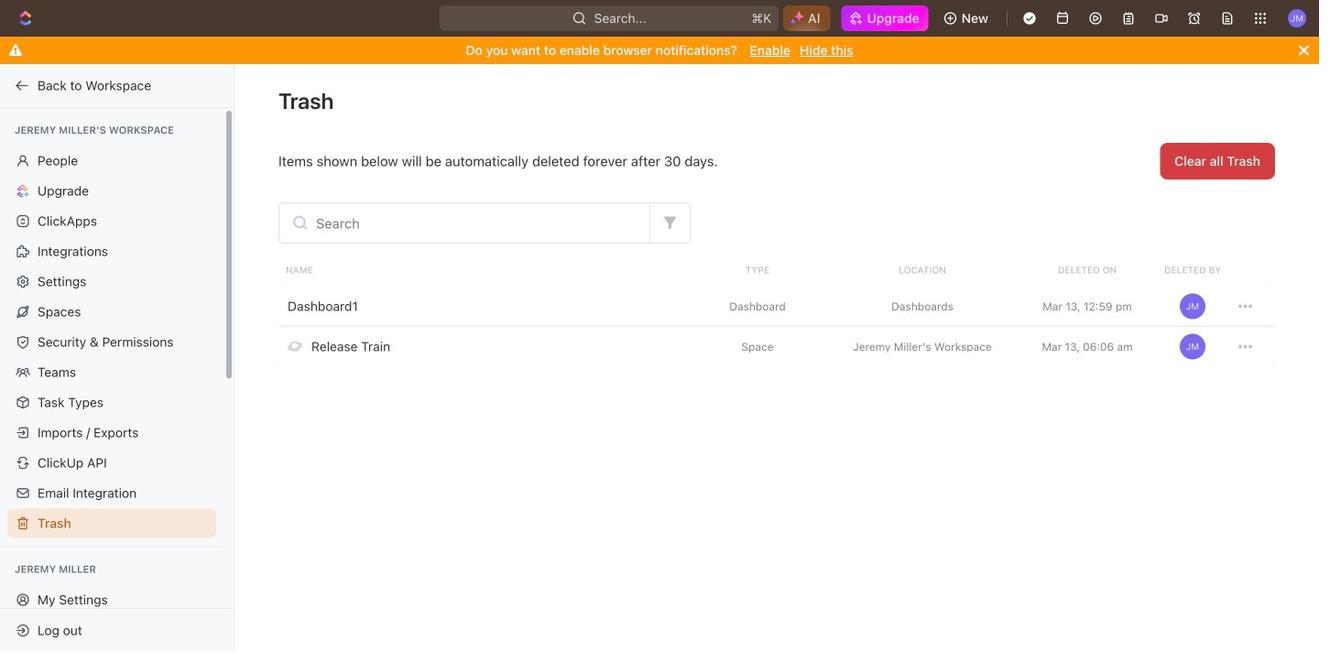 Task type: describe. For each thing, give the bounding box(es) containing it.
2 dropdown menu image from the top
[[1239, 340, 1253, 354]]



Task type: locate. For each thing, give the bounding box(es) containing it.
1 dropdown menu image from the top
[[1239, 300, 1253, 313]]

0 vertical spatial dropdown menu image
[[1239, 300, 1253, 313]]

Search text field
[[280, 203, 650, 243]]

1 vertical spatial dropdown menu image
[[1239, 340, 1253, 354]]

dropdown menu image
[[1239, 300, 1253, 313], [1239, 340, 1253, 354]]



Task type: vqa. For each thing, say whether or not it's contained in the screenshot.
first Dropdown menu image from the top of the page
yes



